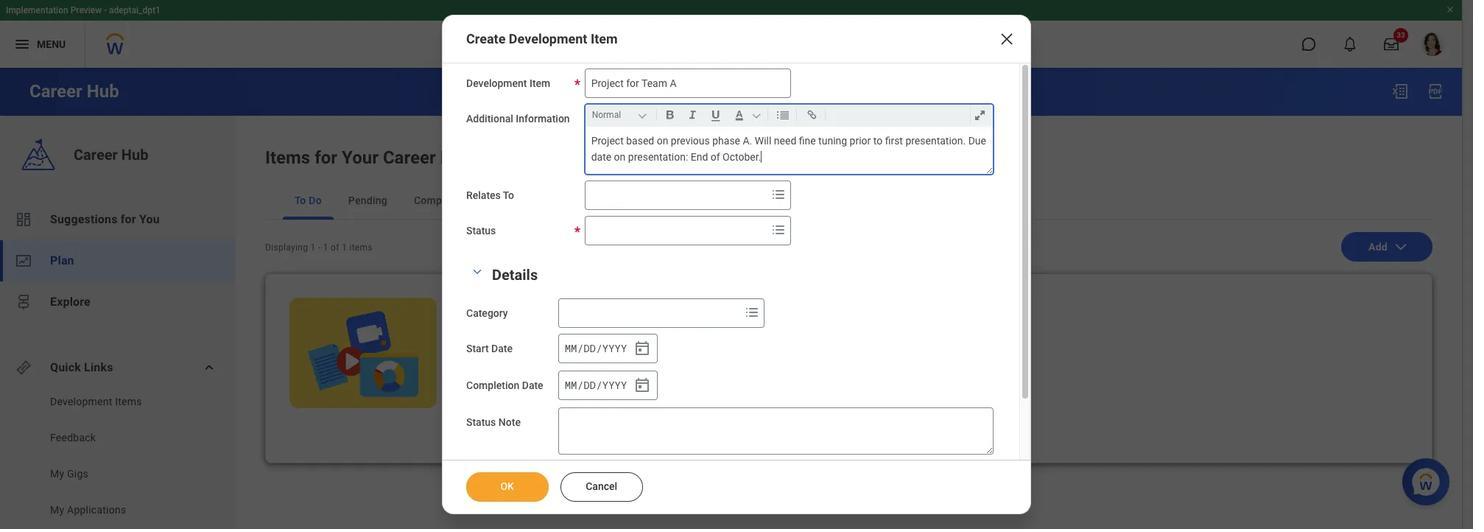 Task type: describe. For each thing, give the bounding box(es) containing it.
dd for completion date
[[584, 378, 596, 392]]

displaying
[[265, 242, 308, 253]]

close environment banner image
[[1447, 5, 1456, 14]]

due
[[969, 135, 987, 147]]

to do button
[[283, 181, 334, 220]]

Status Note text field
[[558, 408, 994, 455]]

you
[[139, 212, 160, 226]]

cancel
[[586, 481, 618, 492]]

start
[[466, 343, 489, 354]]

end
[[691, 151, 708, 163]]

completion
[[466, 380, 520, 391]]

0 vertical spatial hub
[[87, 81, 119, 102]]

view printable version (pdf) image
[[1427, 83, 1445, 100]]

prior
[[850, 135, 871, 147]]

normal group
[[589, 105, 996, 127]]

manage development item button
[[455, 410, 619, 439]]

development items
[[50, 396, 142, 408]]

for for your
[[315, 147, 338, 168]]

normal button
[[589, 107, 653, 123]]

completion date
[[466, 380, 544, 391]]

list containing suggestions for you
[[0, 199, 236, 323]]

first
[[886, 135, 903, 147]]

onboarding home image
[[15, 252, 32, 270]]

dashboard image
[[15, 211, 32, 228]]

previous
[[671, 135, 710, 147]]

development item
[[466, 77, 551, 89]]

/ up last
[[596, 341, 602, 355]]

to do
[[295, 195, 322, 206]]

completed
[[414, 195, 466, 206]]

my gigs link
[[49, 466, 200, 481]]

tuning
[[819, 135, 848, 147]]

resume
[[511, 317, 561, 335]]

explore link
[[0, 282, 236, 323]]

1 1 from the left
[[311, 242, 316, 253]]

mm for completion date
[[565, 378, 577, 392]]

development inside "list"
[[50, 396, 112, 408]]

export to excel image
[[1392, 83, 1410, 100]]

profile logan mcneil element
[[1413, 28, 1454, 60]]

last updated by me
[[595, 362, 664, 391]]

maximize image
[[971, 106, 990, 124]]

/ down last
[[596, 378, 602, 392]]

bulleted list image
[[774, 106, 793, 124]]

details dialog
[[442, 15, 1032, 529]]

will
[[755, 135, 772, 147]]

status for status
[[466, 225, 496, 237]]

link image
[[802, 106, 822, 124]]

presentation.
[[906, 135, 966, 147]]

details button
[[492, 266, 538, 284]]

manage development item
[[464, 419, 592, 430]]

search image
[[551, 35, 568, 53]]

calendar image for completion date
[[634, 377, 651, 394]]

information
[[516, 113, 570, 125]]

1 vertical spatial of
[[331, 242, 340, 253]]

start date group
[[558, 334, 658, 363]]

item inside development item update resume
[[530, 299, 552, 310]]

presentation:
[[628, 151, 689, 163]]

for for you
[[121, 212, 136, 226]]

implementation preview -   adeptai_dpt1
[[6, 5, 161, 15]]

completed button
[[402, 181, 478, 220]]

1 horizontal spatial on
[[657, 135, 669, 147]]

status for status note
[[466, 416, 496, 428]]

yyyy for completion date
[[603, 378, 627, 392]]

item inside button
[[570, 419, 592, 430]]

inbox large image
[[1385, 37, 1399, 52]]

pending
[[348, 195, 388, 206]]

underline image
[[706, 106, 726, 124]]

suggestions
[[50, 212, 118, 226]]

phase
[[713, 135, 741, 147]]

plan link
[[0, 240, 236, 282]]

list containing development items
[[0, 394, 236, 529]]

me
[[595, 379, 610, 391]]

development item update resume
[[461, 299, 561, 335]]

tab list inside main content
[[265, 181, 1433, 220]]

suggestions for you link
[[0, 199, 236, 240]]

to inside button
[[295, 195, 306, 206]]

in progress
[[461, 379, 515, 391]]

my for my applications
[[50, 504, 64, 516]]

implementation
[[6, 5, 68, 15]]

to inside details dialog
[[503, 189, 514, 201]]

cancel button
[[561, 472, 643, 502]]

project based on previous phase a. will need fine tuning prior to first presentation. due date on presentation: end of october.
[[592, 135, 989, 163]]

my applications
[[50, 504, 126, 516]]

do
[[309, 195, 322, 206]]

3 1 from the left
[[342, 242, 347, 253]]

1 vertical spatial hub
[[121, 146, 148, 164]]

based
[[627, 135, 655, 147]]

- for 1
[[318, 242, 321, 253]]

calendar image for start date
[[634, 340, 651, 357]]

displaying 1 - 1 of 1 items
[[265, 242, 373, 253]]

start date
[[466, 343, 513, 354]]

x image
[[999, 30, 1016, 48]]



Task type: vqa. For each thing, say whether or not it's contained in the screenshot.
the Details 'dialog'
yes



Task type: locate. For each thing, give the bounding box(es) containing it.
mm / dd / yyyy for completion date
[[565, 378, 627, 392]]

additional information
[[466, 113, 570, 125]]

status left note
[[466, 416, 496, 428]]

create
[[466, 31, 506, 46]]

feedback link
[[49, 430, 200, 445]]

items
[[265, 147, 310, 168], [115, 396, 142, 408]]

1 yyyy from the top
[[603, 341, 627, 355]]

my left gigs
[[50, 468, 64, 480]]

0 vertical spatial dd
[[584, 341, 596, 355]]

- right preview
[[104, 5, 107, 15]]

pending button
[[337, 181, 399, 220]]

prompts image for status
[[770, 221, 788, 239]]

of inside "project based on previous phase a. will need fine tuning prior to first presentation. due date on presentation: end of october."
[[711, 151, 720, 163]]

1 vertical spatial mm
[[565, 378, 577, 392]]

1 vertical spatial -
[[318, 242, 321, 253]]

development items link
[[49, 394, 200, 409]]

date for start date
[[492, 343, 513, 354]]

items up to do
[[265, 147, 310, 168]]

1 vertical spatial on
[[614, 151, 626, 163]]

0 vertical spatial mm
[[565, 341, 577, 355]]

yyyy for start date
[[603, 341, 627, 355]]

Additional Information text field
[[586, 127, 993, 174]]

1 mm / dd / yyyy from the top
[[565, 341, 627, 355]]

for inside "suggestions for you" link
[[121, 212, 136, 226]]

-
[[104, 5, 107, 15], [318, 242, 321, 253]]

on
[[657, 135, 669, 147], [614, 151, 626, 163]]

tab list
[[265, 181, 1433, 220]]

your
[[342, 147, 379, 168]]

development inside button
[[505, 419, 568, 430]]

october.
[[723, 151, 762, 163]]

0 vertical spatial yyyy
[[603, 341, 627, 355]]

mm inside start date group
[[565, 341, 577, 355]]

note
[[499, 416, 521, 428]]

relates to
[[466, 189, 514, 201]]

0 vertical spatial list
[[0, 199, 236, 323]]

development inside development item update resume
[[461, 299, 528, 310]]

applications
[[67, 504, 126, 516]]

1 horizontal spatial 1
[[323, 242, 329, 253]]

prompts image for category
[[743, 304, 761, 321]]

1 vertical spatial date
[[522, 380, 544, 391]]

0 horizontal spatial -
[[104, 5, 107, 15]]

development up relates to
[[440, 147, 545, 168]]

to
[[874, 135, 883, 147]]

2 list from the top
[[0, 394, 236, 529]]

plan
[[50, 254, 74, 268]]

item up resume
[[530, 299, 552, 310]]

preview
[[71, 5, 102, 15]]

0 vertical spatial date
[[492, 343, 513, 354]]

relates
[[466, 189, 501, 201]]

additional
[[466, 113, 514, 125]]

1
[[311, 242, 316, 253], [323, 242, 329, 253], [342, 242, 347, 253]]

0 horizontal spatial hub
[[87, 81, 119, 102]]

1 vertical spatial prompts image
[[770, 221, 788, 239]]

updated
[[616, 362, 651, 372]]

notifications large image
[[1343, 37, 1358, 52]]

mm up completion date group
[[565, 341, 577, 355]]

date
[[492, 343, 513, 354], [522, 380, 544, 391]]

manage
[[464, 419, 502, 430]]

0 vertical spatial career hub
[[29, 81, 119, 102]]

gigs
[[67, 468, 88, 480]]

0 horizontal spatial on
[[614, 151, 626, 163]]

development up update
[[461, 299, 528, 310]]

mm
[[565, 341, 577, 355], [565, 378, 577, 392]]

1 horizontal spatial items
[[265, 147, 310, 168]]

0 horizontal spatial for
[[121, 212, 136, 226]]

chevron down image
[[469, 267, 486, 277]]

yyyy inside start date group
[[603, 341, 627, 355]]

status inside details group
[[466, 416, 496, 428]]

tab list containing to do
[[265, 181, 1433, 220]]

ok button
[[466, 472, 549, 502]]

prompts image inside details group
[[743, 304, 761, 321]]

calendar image
[[634, 340, 651, 357], [634, 377, 651, 394]]

main content containing career hub
[[0, 68, 1463, 529]]

0 vertical spatial -
[[104, 5, 107, 15]]

mm / dd / yyyy inside start date group
[[565, 341, 627, 355]]

1 horizontal spatial for
[[315, 147, 338, 168]]

1 vertical spatial status
[[466, 416, 496, 428]]

explore
[[50, 295, 91, 309]]

1 vertical spatial my
[[50, 504, 64, 516]]

2 dd from the top
[[584, 378, 596, 392]]

progress
[[472, 379, 515, 391]]

dd up last
[[584, 341, 596, 355]]

mm left "me"
[[565, 378, 577, 392]]

main content
[[0, 68, 1463, 529]]

date
[[592, 151, 612, 163]]

1 horizontal spatial -
[[318, 242, 321, 253]]

my
[[50, 468, 64, 480], [50, 504, 64, 516]]

development up development item
[[509, 31, 588, 46]]

status note
[[466, 416, 521, 428]]

to right relates
[[503, 189, 514, 201]]

development
[[509, 31, 588, 46], [466, 77, 527, 89], [440, 147, 545, 168], [461, 299, 528, 310], [50, 396, 112, 408], [505, 419, 568, 430]]

2 horizontal spatial 1
[[342, 242, 347, 253]]

mm / dd / yyyy down last
[[565, 378, 627, 392]]

Relates To field
[[586, 182, 767, 209]]

dd down last
[[584, 378, 596, 392]]

status down relates
[[466, 225, 496, 237]]

italic image
[[683, 106, 703, 124]]

prompts image for relates to
[[770, 186, 788, 203]]

normal
[[592, 110, 621, 120]]

1 vertical spatial career hub
[[74, 146, 148, 164]]

mm / dd / yyyy for start date
[[565, 341, 627, 355]]

1 vertical spatial dd
[[584, 378, 596, 392]]

2 my from the top
[[50, 504, 64, 516]]

1 status from the top
[[466, 225, 496, 237]]

for left your
[[315, 147, 338, 168]]

1 vertical spatial yyyy
[[603, 378, 627, 392]]

in
[[461, 379, 469, 391]]

0 horizontal spatial items
[[115, 396, 142, 408]]

create development item
[[466, 31, 618, 46]]

yyyy down last
[[603, 378, 627, 392]]

items for your career development
[[265, 147, 545, 168]]

Status field
[[586, 217, 767, 244]]

1 horizontal spatial date
[[522, 380, 544, 391]]

my applications link
[[49, 503, 200, 517]]

project
[[592, 135, 624, 147]]

a.
[[743, 135, 753, 147]]

/
[[578, 341, 584, 355], [596, 341, 602, 355], [578, 378, 584, 392], [596, 378, 602, 392]]

my down my gigs
[[50, 504, 64, 516]]

1 vertical spatial for
[[121, 212, 136, 226]]

development up feedback
[[50, 396, 112, 408]]

implementation preview -   adeptai_dpt1 banner
[[0, 0, 1463, 68]]

0 vertical spatial of
[[711, 151, 720, 163]]

items
[[350, 242, 373, 253]]

1 vertical spatial list
[[0, 394, 236, 529]]

date for completion date
[[522, 380, 544, 391]]

details
[[492, 266, 538, 284]]

career hub
[[29, 81, 119, 102], [74, 146, 148, 164]]

details group
[[466, 263, 996, 512]]

- inside banner
[[104, 5, 107, 15]]

to left 'do'
[[295, 195, 306, 206]]

0 vertical spatial my
[[50, 468, 64, 480]]

calendar image up updated
[[634, 340, 651, 357]]

item up information
[[530, 77, 551, 89]]

item down completion date group
[[570, 419, 592, 430]]

1 list from the top
[[0, 199, 236, 323]]

calendar image down updated
[[634, 377, 651, 394]]

0 vertical spatial for
[[315, 147, 338, 168]]

on up presentation: on the left top of the page
[[657, 135, 669, 147]]

hub
[[87, 81, 119, 102], [121, 146, 148, 164]]

yyyy inside completion date group
[[603, 378, 627, 392]]

of left items
[[331, 242, 340, 253]]

1 vertical spatial items
[[115, 396, 142, 408]]

- inside main content
[[318, 242, 321, 253]]

item
[[591, 31, 618, 46], [530, 77, 551, 89], [530, 299, 552, 310], [570, 419, 592, 430]]

0 vertical spatial items
[[265, 147, 310, 168]]

calendar image inside completion date group
[[634, 377, 651, 394]]

items up feedback link on the bottom left of the page
[[115, 396, 142, 408]]

mm / dd / yyyy
[[565, 341, 627, 355], [565, 378, 627, 392]]

0 vertical spatial mm / dd / yyyy
[[565, 341, 627, 355]]

update
[[461, 317, 508, 335]]

by
[[653, 362, 664, 372]]

mm / dd / yyyy up last
[[565, 341, 627, 355]]

mm / dd / yyyy inside completion date group
[[565, 378, 627, 392]]

0 vertical spatial prompts image
[[770, 186, 788, 203]]

dd inside completion date group
[[584, 378, 596, 392]]

bold image
[[660, 106, 680, 124]]

1 vertical spatial mm / dd / yyyy
[[565, 378, 627, 392]]

1 my from the top
[[50, 468, 64, 480]]

dd for start date
[[584, 341, 596, 355]]

0 vertical spatial on
[[657, 135, 669, 147]]

suggestions for you
[[50, 212, 160, 226]]

for
[[315, 147, 338, 168], [121, 212, 136, 226]]

2 1 from the left
[[323, 242, 329, 253]]

timeline milestone image
[[15, 293, 32, 311]]

1 calendar image from the top
[[634, 340, 651, 357]]

feedback
[[50, 432, 96, 444]]

2 yyyy from the top
[[603, 378, 627, 392]]

Development Item text field
[[585, 69, 791, 98]]

yyyy up last
[[603, 341, 627, 355]]

item right search image
[[591, 31, 618, 46]]

of right the end
[[711, 151, 720, 163]]

development down completion date
[[505, 419, 568, 430]]

yyyy
[[603, 341, 627, 355], [603, 378, 627, 392]]

for left you
[[121, 212, 136, 226]]

2 calendar image from the top
[[634, 377, 651, 394]]

completion date group
[[558, 371, 658, 400]]

1 vertical spatial calendar image
[[634, 377, 651, 394]]

2 status from the top
[[466, 416, 496, 428]]

1 dd from the top
[[584, 341, 596, 355]]

need
[[774, 135, 797, 147]]

1 horizontal spatial of
[[711, 151, 720, 163]]

/ up completion date group
[[578, 341, 584, 355]]

- for adeptai_dpt1
[[104, 5, 107, 15]]

/ left "me"
[[578, 378, 584, 392]]

2 vertical spatial prompts image
[[743, 304, 761, 321]]

dd inside start date group
[[584, 341, 596, 355]]

status
[[466, 225, 496, 237], [466, 416, 496, 428]]

development up additional
[[466, 77, 527, 89]]

to
[[503, 189, 514, 201], [295, 195, 306, 206]]

0 vertical spatial status
[[466, 225, 496, 237]]

fine
[[799, 135, 816, 147]]

date right start
[[492, 343, 513, 354]]

mm inside completion date group
[[565, 378, 577, 392]]

0 horizontal spatial 1
[[311, 242, 316, 253]]

prompts image
[[770, 186, 788, 203], [770, 221, 788, 239], [743, 304, 761, 321]]

date up manage development item button
[[522, 380, 544, 391]]

my gigs
[[50, 468, 88, 480]]

of
[[711, 151, 720, 163], [331, 242, 340, 253]]

mm for start date
[[565, 341, 577, 355]]

0 horizontal spatial of
[[331, 242, 340, 253]]

2 mm / dd / yyyy from the top
[[565, 378, 627, 392]]

Category field
[[559, 300, 740, 326]]

1 mm from the top
[[565, 341, 577, 355]]

1 horizontal spatial to
[[503, 189, 514, 201]]

category
[[466, 307, 508, 319]]

on right date
[[614, 151, 626, 163]]

0 horizontal spatial date
[[492, 343, 513, 354]]

my for my gigs
[[50, 468, 64, 480]]

calendar image inside start date group
[[634, 340, 651, 357]]

adeptai_dpt1
[[109, 5, 161, 15]]

list
[[0, 199, 236, 323], [0, 394, 236, 529]]

0 horizontal spatial to
[[295, 195, 306, 206]]

ok
[[501, 481, 515, 492]]

- right displaying
[[318, 242, 321, 253]]

2 mm from the top
[[565, 378, 577, 392]]

last
[[595, 362, 613, 372]]

0 vertical spatial calendar image
[[634, 340, 651, 357]]

1 horizontal spatial hub
[[121, 146, 148, 164]]



